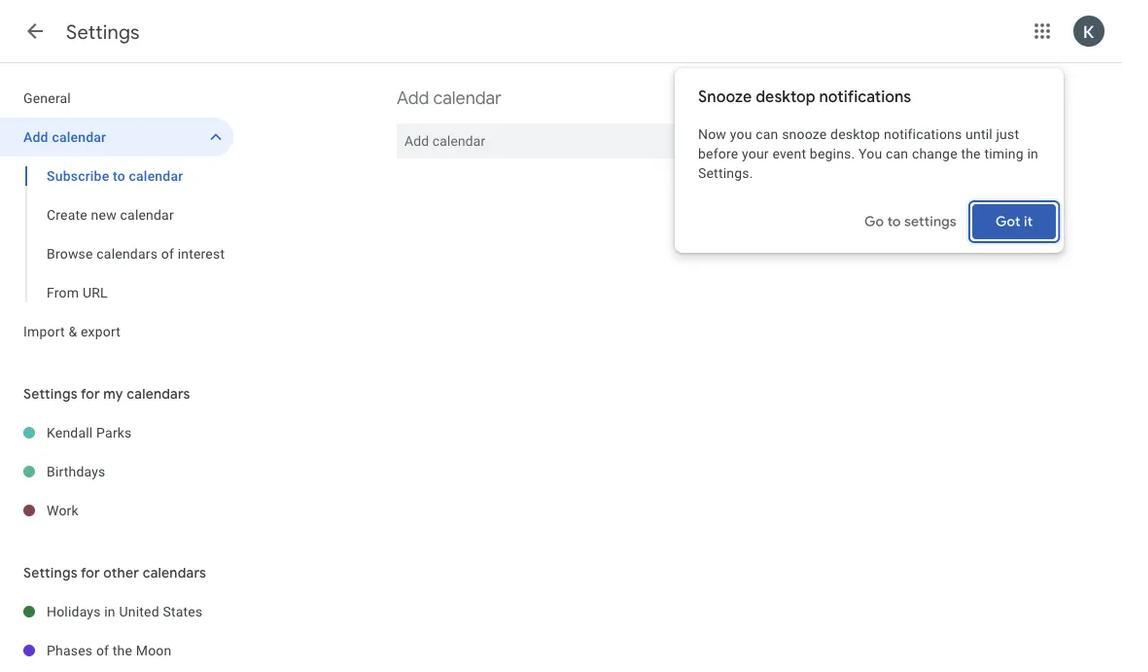 Task type: describe. For each thing, give the bounding box(es) containing it.
create
[[47, 207, 87, 223]]

birthdays
[[47, 463, 106, 480]]

phases of the moon tree item
[[0, 631, 233, 669]]

settings for other calendars tree
[[0, 592, 233, 669]]

the inside "link"
[[113, 642, 132, 659]]

phases
[[47, 642, 93, 659]]

kendall parks tree item
[[0, 413, 233, 452]]

just
[[997, 126, 1020, 142]]

subscribe
[[47, 168, 109, 184]]

moon
[[136, 642, 172, 659]]

my
[[103, 385, 123, 403]]

snooze
[[782, 126, 827, 142]]

settings for settings for my calendars
[[23, 385, 78, 403]]

1 horizontal spatial of
[[161, 246, 174, 262]]

change
[[912, 145, 958, 161]]

birthdays tree item
[[0, 452, 233, 491]]

you
[[730, 126, 752, 142]]

import
[[23, 323, 65, 339]]

calendar inside tree item
[[52, 129, 106, 145]]

from
[[47, 285, 79, 301]]

settings for my calendars
[[23, 385, 190, 403]]

begins.
[[810, 145, 855, 161]]

interest
[[178, 246, 225, 262]]

settings.
[[698, 165, 753, 181]]

holidays in united states tree item
[[0, 592, 233, 631]]

go back image
[[23, 19, 47, 43]]

snooze desktop notifications
[[698, 87, 912, 107]]

united
[[119, 604, 159, 620]]

desktop inside now you can snooze desktop notifications until just before your event begins. you can change the timing in settings.
[[831, 126, 881, 142]]

group containing subscribe to calendar
[[0, 157, 233, 312]]

notifications inside now you can snooze desktop notifications until just before your event begins. you can change the timing in settings.
[[884, 126, 962, 142]]

states
[[163, 604, 203, 620]]

snooze desktop notifications alert dialog
[[675, 68, 1064, 253]]

import & export
[[23, 323, 121, 339]]

kendall parks
[[47, 425, 132, 441]]

the inside now you can snooze desktop notifications until just before your event begins. you can change the timing in settings.
[[961, 145, 981, 161]]

other
[[103, 564, 139, 582]]

create new calendar
[[47, 207, 174, 223]]

0 horizontal spatial can
[[756, 126, 779, 142]]

birthdays link
[[47, 452, 233, 491]]

1 horizontal spatial can
[[886, 145, 909, 161]]

in inside now you can snooze desktop notifications until just before your event begins. you can change the timing in settings.
[[1028, 145, 1039, 161]]

from url
[[47, 285, 108, 301]]

settings for settings for other calendars
[[23, 564, 78, 582]]

for for other
[[81, 564, 100, 582]]

in inside "tree item"
[[104, 604, 116, 620]]

timing
[[985, 145, 1024, 161]]



Task type: vqa. For each thing, say whether or not it's contained in the screenshot.
24 element on the top left of page
no



Task type: locate. For each thing, give the bounding box(es) containing it.
1 horizontal spatial the
[[961, 145, 981, 161]]

holidays in united states link
[[47, 592, 233, 631]]

0 vertical spatial the
[[961, 145, 981, 161]]

1 vertical spatial calendars
[[127, 385, 190, 403]]

settings
[[66, 19, 140, 44], [23, 385, 78, 403], [23, 564, 78, 582]]

0 vertical spatial calendars
[[97, 246, 158, 262]]

settings for other calendars
[[23, 564, 206, 582]]

in left united
[[104, 604, 116, 620]]

in
[[1028, 145, 1039, 161], [104, 604, 116, 620]]

in right timing
[[1028, 145, 1039, 161]]

0 vertical spatial for
[[81, 385, 100, 403]]

desktop inside heading
[[756, 87, 816, 107]]

0 horizontal spatial add calendar
[[23, 129, 106, 145]]

notifications up now you can snooze desktop notifications until just before your event begins. you can change the timing in settings.
[[819, 87, 912, 107]]

1 horizontal spatial add calendar
[[397, 87, 502, 109]]

0 vertical spatial add
[[397, 87, 429, 109]]

of inside "link"
[[96, 642, 109, 659]]

settings up kendall
[[23, 385, 78, 403]]

1 vertical spatial in
[[104, 604, 116, 620]]

calendars right 'my'
[[127, 385, 190, 403]]

url
[[83, 285, 108, 301]]

parks
[[96, 425, 132, 441]]

the
[[961, 145, 981, 161], [113, 642, 132, 659]]

Add calendar text field
[[405, 124, 731, 159]]

your
[[742, 145, 769, 161]]

browse
[[47, 246, 93, 262]]

work link
[[47, 491, 233, 530]]

holidays in united states
[[47, 604, 203, 620]]

new
[[91, 207, 117, 223]]

notifications inside heading
[[819, 87, 912, 107]]

of
[[161, 246, 174, 262], [96, 642, 109, 659]]

before
[[698, 145, 739, 161]]

0 vertical spatial can
[[756, 126, 779, 142]]

1 vertical spatial add calendar
[[23, 129, 106, 145]]

the left moon
[[113, 642, 132, 659]]

add
[[397, 87, 429, 109], [23, 129, 48, 145]]

kendall
[[47, 425, 93, 441]]

add calendar inside tree item
[[23, 129, 106, 145]]

can up your
[[756, 126, 779, 142]]

desktop
[[756, 87, 816, 107], [831, 126, 881, 142]]

settings for settings
[[66, 19, 140, 44]]

2 vertical spatial settings
[[23, 564, 78, 582]]

1 horizontal spatial desktop
[[831, 126, 881, 142]]

for left other
[[81, 564, 100, 582]]

1 for from the top
[[81, 385, 100, 403]]

can right you
[[886, 145, 909, 161]]

now you can snooze desktop notifications until just before your event begins. you can change the timing in settings.
[[698, 126, 1039, 181]]

2 for from the top
[[81, 564, 100, 582]]

0 vertical spatial in
[[1028, 145, 1039, 161]]

snooze
[[698, 87, 752, 107]]

0 horizontal spatial desktop
[[756, 87, 816, 107]]

&
[[69, 323, 77, 339]]

for for my
[[81, 385, 100, 403]]

add calendar tree item
[[0, 118, 233, 157]]

0 vertical spatial settings
[[66, 19, 140, 44]]

1 vertical spatial desktop
[[831, 126, 881, 142]]

0 horizontal spatial of
[[96, 642, 109, 659]]

the down until
[[961, 145, 981, 161]]

of left the interest
[[161, 246, 174, 262]]

work tree item
[[0, 491, 233, 530]]

calendars for my
[[127, 385, 190, 403]]

0 horizontal spatial in
[[104, 604, 116, 620]]

desktop up the snooze
[[756, 87, 816, 107]]

0 vertical spatial add calendar
[[397, 87, 502, 109]]

work
[[47, 502, 79, 518]]

you
[[859, 145, 883, 161]]

settings heading
[[66, 19, 140, 44]]

export
[[81, 323, 121, 339]]

phases of the moon
[[47, 642, 172, 659]]

1 vertical spatial the
[[113, 642, 132, 659]]

for
[[81, 385, 100, 403], [81, 564, 100, 582]]

of right phases
[[96, 642, 109, 659]]

settings right go back image
[[66, 19, 140, 44]]

1 vertical spatial can
[[886, 145, 909, 161]]

snooze desktop notifications heading
[[698, 86, 1041, 109]]

0 vertical spatial of
[[161, 246, 174, 262]]

holidays
[[47, 604, 101, 620]]

1 horizontal spatial in
[[1028, 145, 1039, 161]]

event
[[773, 145, 807, 161]]

settings up holidays
[[23, 564, 78, 582]]

0 horizontal spatial add
[[23, 129, 48, 145]]

0 vertical spatial desktop
[[756, 87, 816, 107]]

settings for my calendars tree
[[0, 413, 233, 530]]

1 vertical spatial settings
[[23, 385, 78, 403]]

calendars up states
[[143, 564, 206, 582]]

0 vertical spatial notifications
[[819, 87, 912, 107]]

until
[[966, 126, 993, 142]]

1 vertical spatial add
[[23, 129, 48, 145]]

phases of the moon link
[[47, 631, 233, 669]]

desktop up you
[[831, 126, 881, 142]]

calendars for other
[[143, 564, 206, 582]]

1 vertical spatial notifications
[[884, 126, 962, 142]]

tree containing general
[[0, 79, 233, 351]]

calendar
[[433, 87, 502, 109], [52, 129, 106, 145], [129, 168, 183, 184], [120, 207, 174, 223]]

notifications
[[819, 87, 912, 107], [884, 126, 962, 142]]

to
[[113, 168, 125, 184]]

add calendar
[[397, 87, 502, 109], [23, 129, 106, 145]]

2 vertical spatial calendars
[[143, 564, 206, 582]]

1 horizontal spatial add
[[397, 87, 429, 109]]

can
[[756, 126, 779, 142], [886, 145, 909, 161]]

group
[[0, 157, 233, 312]]

calendars
[[97, 246, 158, 262], [127, 385, 190, 403], [143, 564, 206, 582]]

calendars down create new calendar
[[97, 246, 158, 262]]

general
[[23, 90, 71, 106]]

subscribe to calendar
[[47, 168, 183, 184]]

add inside add calendar tree item
[[23, 129, 48, 145]]

notifications up change
[[884, 126, 962, 142]]

1 vertical spatial for
[[81, 564, 100, 582]]

browse calendars of interest
[[47, 246, 225, 262]]

tree
[[0, 79, 233, 351]]

0 horizontal spatial the
[[113, 642, 132, 659]]

now
[[698, 126, 727, 142]]

for left 'my'
[[81, 385, 100, 403]]

1 vertical spatial of
[[96, 642, 109, 659]]



